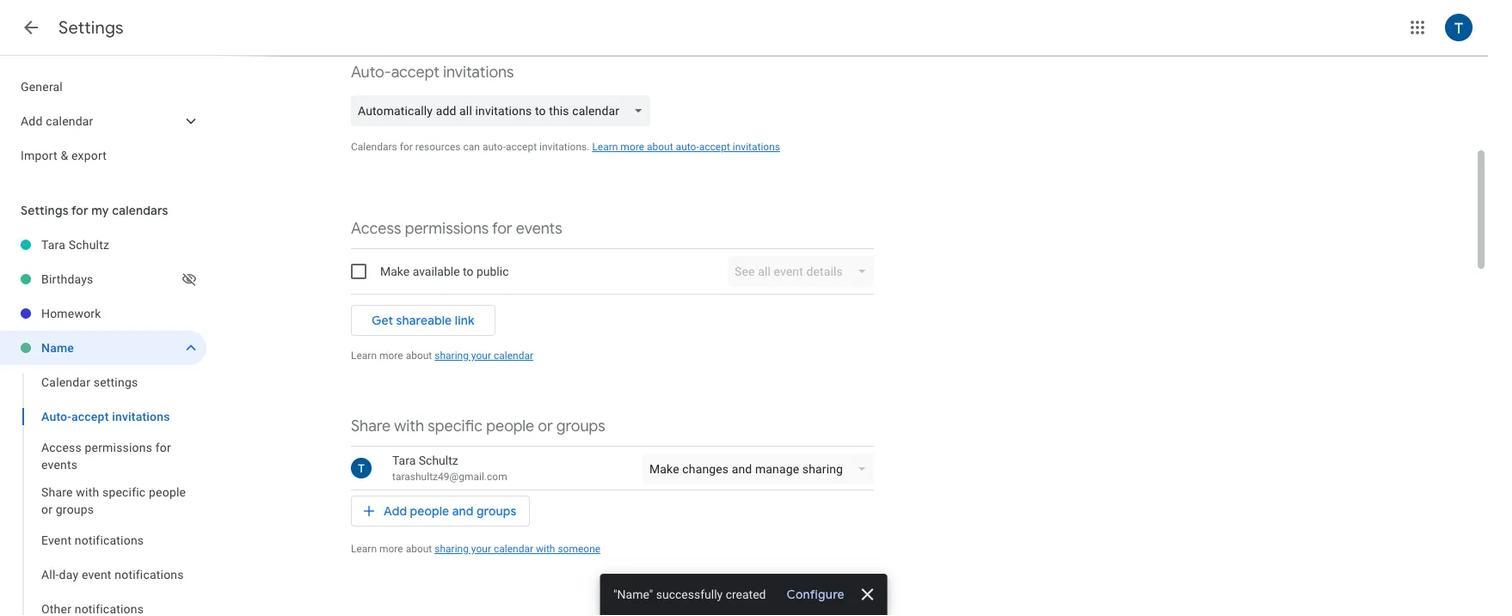 Task type: describe. For each thing, give the bounding box(es) containing it.
share inside settings for my calendars tree
[[41, 486, 73, 500]]

0 vertical spatial notifications
[[75, 534, 144, 548]]

tree containing general
[[0, 70, 206, 173]]

get
[[372, 313, 393, 329]]

2 horizontal spatial people
[[486, 417, 534, 437]]

learn for learn more about sharing your calendar with someone
[[351, 544, 377, 556]]

1 horizontal spatial access
[[351, 219, 401, 239]]

name link
[[41, 331, 175, 366]]

sharing for sharing your calendar with someone
[[435, 544, 469, 556]]

1 horizontal spatial events
[[516, 219, 562, 239]]

add people and groups
[[384, 504, 517, 520]]

about for sharing your calendar with someone
[[406, 544, 432, 556]]

people inside the add people and groups button
[[410, 504, 449, 520]]

access permissions for events inside settings for my calendars tree
[[41, 441, 171, 472]]

2 auto- from the left
[[676, 141, 699, 153]]

about for sharing your calendar
[[406, 350, 432, 362]]

tarashultz49@gmail.com
[[392, 471, 507, 483]]

birthdays link
[[41, 262, 179, 297]]

0 vertical spatial share with specific people or groups
[[351, 417, 605, 437]]

auto- inside 'group'
[[41, 410, 71, 424]]

events inside settings for my calendars tree
[[41, 459, 78, 472]]

created
[[726, 588, 766, 602]]

settings for settings
[[58, 17, 124, 39]]

group containing calendar settings
[[0, 366, 206, 616]]

settings for my calendars
[[21, 203, 168, 219]]

calendar for learn more about sharing your calendar
[[494, 350, 533, 362]]

birthdays tree item
[[0, 262, 206, 297]]

tara schultz tree item
[[0, 228, 206, 262]]

learn more about auto-accept invitations link
[[592, 141, 780, 153]]

settings
[[94, 376, 138, 390]]

import
[[21, 149, 57, 163]]

your for sharing your calendar
[[471, 350, 491, 362]]

0 vertical spatial about
[[647, 141, 673, 153]]

0 vertical spatial or
[[538, 417, 553, 437]]

0 vertical spatial auto-accept invitations
[[351, 63, 514, 83]]

homework link
[[41, 297, 206, 331]]

for inside settings for my calendars tree
[[156, 441, 171, 455]]

accept inside 'group'
[[71, 410, 109, 424]]

import & export
[[21, 149, 107, 163]]

name tree item
[[0, 331, 206, 366]]

day
[[59, 569, 78, 582]]

sharing for sharing your calendar
[[435, 350, 469, 362]]

available
[[413, 265, 460, 279]]

link
[[455, 313, 475, 329]]

resources
[[415, 141, 461, 153]]

learn for learn more about sharing your calendar
[[351, 350, 377, 362]]

"name"
[[614, 588, 654, 602]]

more for learn more about sharing your calendar with someone
[[379, 544, 403, 556]]

add calendar
[[21, 114, 93, 128]]

groups inside button
[[477, 504, 517, 520]]

get shareable link button
[[351, 300, 495, 342]]

add for add calendar
[[21, 114, 43, 128]]

auto-accept invitations inside settings for my calendars tree
[[41, 410, 170, 424]]

make
[[380, 265, 410, 279]]

get shareable link
[[372, 313, 475, 329]]

calendar settings
[[41, 376, 138, 390]]

tara for tara schultz
[[41, 238, 65, 252]]

general
[[21, 80, 63, 94]]

and
[[452, 504, 474, 520]]

calendars for resources can auto-accept invitations. learn more about auto-accept invitations
[[351, 141, 780, 153]]

more for learn more about sharing your calendar
[[379, 350, 403, 362]]



Task type: vqa. For each thing, say whether or not it's contained in the screenshot.
the leftmost the 12
no



Task type: locate. For each thing, give the bounding box(es) containing it.
settings
[[58, 17, 124, 39], [21, 203, 69, 219]]

2 vertical spatial learn
[[351, 544, 377, 556]]

&
[[61, 149, 68, 163]]

someone
[[558, 544, 601, 556]]

2 your from the top
[[471, 544, 491, 556]]

1 vertical spatial settings
[[21, 203, 69, 219]]

1 horizontal spatial groups
[[477, 504, 517, 520]]

settings right go back icon
[[58, 17, 124, 39]]

schultz for tara schultz
[[69, 238, 109, 252]]

homework
[[41, 307, 101, 321]]

0 vertical spatial add
[[21, 114, 43, 128]]

0 vertical spatial permissions
[[405, 219, 489, 239]]

1 horizontal spatial share
[[351, 417, 391, 437]]

learn more about sharing your calendar with someone
[[351, 544, 601, 556]]

tara
[[41, 238, 65, 252], [392, 454, 416, 468]]

access
[[351, 219, 401, 239], [41, 441, 82, 455]]

0 vertical spatial calendar
[[46, 114, 93, 128]]

0 horizontal spatial share
[[41, 486, 73, 500]]

0 vertical spatial learn
[[592, 141, 618, 153]]

1 horizontal spatial or
[[538, 417, 553, 437]]

1 vertical spatial your
[[471, 544, 491, 556]]

people
[[486, 417, 534, 437], [149, 486, 186, 500], [410, 504, 449, 520]]

invitations.
[[539, 141, 590, 153]]

0 horizontal spatial auto-accept invitations
[[41, 410, 170, 424]]

0 horizontal spatial share with specific people or groups
[[41, 486, 186, 517]]

1 vertical spatial about
[[406, 350, 432, 362]]

2 vertical spatial more
[[379, 544, 403, 556]]

birthdays
[[41, 273, 93, 286]]

invitations
[[443, 63, 514, 83], [733, 141, 780, 153], [112, 410, 170, 424]]

1 horizontal spatial auto-
[[351, 63, 391, 83]]

0 vertical spatial access
[[351, 219, 401, 239]]

with left someone
[[536, 544, 555, 556]]

1 vertical spatial access permissions for events
[[41, 441, 171, 472]]

calendar
[[41, 376, 90, 390]]

1 vertical spatial calendar
[[494, 350, 533, 362]]

schultz
[[69, 238, 109, 252], [419, 454, 458, 468]]

configure
[[787, 588, 845, 603]]

1 horizontal spatial schultz
[[419, 454, 458, 468]]

0 horizontal spatial tara
[[41, 238, 65, 252]]

learn
[[592, 141, 618, 153], [351, 350, 377, 362], [351, 544, 377, 556]]

0 horizontal spatial specific
[[102, 486, 146, 500]]

0 vertical spatial your
[[471, 350, 491, 362]]

public
[[476, 265, 509, 279]]

1 vertical spatial with
[[76, 486, 99, 500]]

specific inside settings for my calendars tree
[[102, 486, 146, 500]]

0 horizontal spatial schultz
[[69, 238, 109, 252]]

access inside access permissions for events
[[41, 441, 82, 455]]

1 auto- from the left
[[482, 141, 506, 153]]

1 sharing from the top
[[435, 350, 469, 362]]

1 vertical spatial notifications
[[115, 569, 184, 582]]

settings up tara schultz at the left
[[21, 203, 69, 219]]

go back image
[[21, 17, 41, 38]]

1 vertical spatial schultz
[[419, 454, 458, 468]]

0 vertical spatial more
[[621, 141, 644, 153]]

0 vertical spatial people
[[486, 417, 534, 437]]

calendars
[[112, 203, 168, 219]]

1 horizontal spatial add
[[384, 504, 407, 520]]

groups
[[556, 417, 605, 437], [56, 503, 94, 517], [477, 504, 517, 520]]

share with specific people or groups inside 'group'
[[41, 486, 186, 517]]

homework tree item
[[0, 297, 206, 331]]

1 vertical spatial share with specific people or groups
[[41, 486, 186, 517]]

2 vertical spatial invitations
[[112, 410, 170, 424]]

0 horizontal spatial permissions
[[85, 441, 152, 455]]

0 vertical spatial events
[[516, 219, 562, 239]]

0 vertical spatial invitations
[[443, 63, 514, 83]]

more down the add people and groups button
[[379, 544, 403, 556]]

event notifications
[[41, 534, 144, 548]]

your down and
[[471, 544, 491, 556]]

or
[[538, 417, 553, 437], [41, 503, 53, 517]]

specific up tara schultz tarashultz49@gmail.com
[[428, 417, 483, 437]]

access permissions for events
[[351, 219, 562, 239], [41, 441, 171, 472]]

for
[[400, 141, 413, 153], [71, 203, 88, 219], [492, 219, 512, 239], [156, 441, 171, 455]]

tara schultz
[[41, 238, 109, 252]]

add people and groups button
[[351, 491, 530, 532]]

learn down the add people and groups button
[[351, 544, 377, 556]]

0 vertical spatial share
[[351, 417, 391, 437]]

with inside 'group'
[[76, 486, 99, 500]]

0 horizontal spatial auto-
[[41, 410, 71, 424]]

1 vertical spatial events
[[41, 459, 78, 472]]

all-day event notifications
[[41, 569, 184, 582]]

accept
[[391, 63, 439, 83], [506, 141, 537, 153], [699, 141, 730, 153], [71, 410, 109, 424]]

1 vertical spatial auto-
[[41, 410, 71, 424]]

calendar
[[46, 114, 93, 128], [494, 350, 533, 362], [494, 544, 533, 556]]

add inside button
[[384, 504, 407, 520]]

1 horizontal spatial access permissions for events
[[351, 219, 562, 239]]

0 horizontal spatial access permissions for events
[[41, 441, 171, 472]]

1 vertical spatial specific
[[102, 486, 146, 500]]

permissions inside access permissions for events
[[85, 441, 152, 455]]

settings heading
[[58, 17, 124, 39]]

0 vertical spatial access permissions for events
[[351, 219, 562, 239]]

access down calendar
[[41, 441, 82, 455]]

all-
[[41, 569, 59, 582]]

tara up birthdays
[[41, 238, 65, 252]]

configure button
[[780, 587, 852, 604]]

learn down get
[[351, 350, 377, 362]]

2 horizontal spatial with
[[536, 544, 555, 556]]

sharing down add people and groups
[[435, 544, 469, 556]]

1 horizontal spatial people
[[410, 504, 449, 520]]

can
[[463, 141, 480, 153]]

or inside 'group'
[[41, 503, 53, 517]]

tara inside tree item
[[41, 238, 65, 252]]

auto- down calendar
[[41, 410, 71, 424]]

more right invitations. at the left of the page
[[621, 141, 644, 153]]

auto-
[[482, 141, 506, 153], [676, 141, 699, 153]]

schultz for tara schultz tarashultz49@gmail.com
[[419, 454, 458, 468]]

None field
[[351, 95, 657, 126]]

share with specific people or groups up tara schultz tarashultz49@gmail.com
[[351, 417, 605, 437]]

1 your from the top
[[471, 350, 491, 362]]

0 vertical spatial with
[[394, 417, 424, 437]]

1 vertical spatial add
[[384, 504, 407, 520]]

export
[[71, 149, 107, 163]]

shareable
[[396, 313, 452, 329]]

events down invitations. at the left of the page
[[516, 219, 562, 239]]

0 horizontal spatial groups
[[56, 503, 94, 517]]

auto-accept invitations up resources
[[351, 63, 514, 83]]

permissions down settings
[[85, 441, 152, 455]]

"name" successfully created
[[614, 588, 766, 602]]

schultz down settings for my calendars
[[69, 238, 109, 252]]

your
[[471, 350, 491, 362], [471, 544, 491, 556]]

tara schultz tarashultz49@gmail.com
[[392, 454, 507, 483]]

auto-accept invitations down settings
[[41, 410, 170, 424]]

notifications
[[75, 534, 144, 548], [115, 569, 184, 582]]

auto-
[[351, 63, 391, 83], [41, 410, 71, 424]]

0 vertical spatial tara
[[41, 238, 65, 252]]

settings for my calendars tree
[[0, 228, 206, 616]]

sharing your calendar with someone link
[[435, 544, 601, 556]]

share
[[351, 417, 391, 437], [41, 486, 73, 500]]

0 horizontal spatial access
[[41, 441, 82, 455]]

make available to public
[[380, 265, 509, 279]]

more
[[621, 141, 644, 153], [379, 350, 403, 362], [379, 544, 403, 556]]

0 vertical spatial auto-
[[351, 63, 391, 83]]

2 horizontal spatial invitations
[[733, 141, 780, 153]]

tara for tara schultz tarashultz49@gmail.com
[[392, 454, 416, 468]]

1 vertical spatial sharing
[[435, 544, 469, 556]]

tara inside tara schultz tarashultz49@gmail.com
[[392, 454, 416, 468]]

add up import
[[21, 114, 43, 128]]

add for add people and groups
[[384, 504, 407, 520]]

1 horizontal spatial tara
[[392, 454, 416, 468]]

2 vertical spatial about
[[406, 544, 432, 556]]

tree
[[0, 70, 206, 173]]

1 horizontal spatial specific
[[428, 417, 483, 437]]

successfully
[[657, 588, 723, 602]]

to
[[463, 265, 474, 279]]

0 vertical spatial schultz
[[69, 238, 109, 252]]

events
[[516, 219, 562, 239], [41, 459, 78, 472]]

share with specific people or groups
[[351, 417, 605, 437], [41, 486, 186, 517]]

0 vertical spatial specific
[[428, 417, 483, 437]]

event
[[82, 569, 112, 582]]

0 vertical spatial settings
[[58, 17, 124, 39]]

2 sharing from the top
[[435, 544, 469, 556]]

about
[[647, 141, 673, 153], [406, 350, 432, 362], [406, 544, 432, 556]]

schultz up tarashultz49@gmail.com
[[419, 454, 458, 468]]

schultz inside tree item
[[69, 238, 109, 252]]

add
[[21, 114, 43, 128], [384, 504, 407, 520]]

with up event notifications
[[76, 486, 99, 500]]

specific
[[428, 417, 483, 437], [102, 486, 146, 500]]

1 vertical spatial people
[[149, 486, 186, 500]]

with up tara schultz tarashultz49@gmail.com
[[394, 417, 424, 437]]

0 horizontal spatial events
[[41, 459, 78, 472]]

groups inside settings for my calendars tree
[[56, 503, 94, 517]]

schultz inside tara schultz tarashultz49@gmail.com
[[419, 454, 458, 468]]

0 vertical spatial sharing
[[435, 350, 469, 362]]

1 vertical spatial access
[[41, 441, 82, 455]]

1 horizontal spatial invitations
[[443, 63, 514, 83]]

learn more about sharing your calendar
[[351, 350, 533, 362]]

1 vertical spatial permissions
[[85, 441, 152, 455]]

1 vertical spatial auto-accept invitations
[[41, 410, 170, 424]]

0 horizontal spatial people
[[149, 486, 186, 500]]

1 vertical spatial tara
[[392, 454, 416, 468]]

1 horizontal spatial auto-
[[676, 141, 699, 153]]

1 vertical spatial more
[[379, 350, 403, 362]]

tara up tarashultz49@gmail.com
[[392, 454, 416, 468]]

auto- up calendars
[[351, 63, 391, 83]]

access up make on the top left of page
[[351, 219, 401, 239]]

your down the link
[[471, 350, 491, 362]]

sharing
[[435, 350, 469, 362], [435, 544, 469, 556]]

1 vertical spatial invitations
[[733, 141, 780, 153]]

2 vertical spatial people
[[410, 504, 449, 520]]

permissions up make available to public
[[405, 219, 489, 239]]

1 vertical spatial or
[[41, 503, 53, 517]]

sharing your calendar link
[[435, 350, 533, 362]]

access permissions for events up to
[[351, 219, 562, 239]]

1 horizontal spatial permissions
[[405, 219, 489, 239]]

invitations inside 'group'
[[112, 410, 170, 424]]

event
[[41, 534, 72, 548]]

permissions
[[405, 219, 489, 239], [85, 441, 152, 455]]

0 horizontal spatial add
[[21, 114, 43, 128]]

auto-accept invitations
[[351, 63, 514, 83], [41, 410, 170, 424]]

0 horizontal spatial invitations
[[112, 410, 170, 424]]

0 horizontal spatial auto-
[[482, 141, 506, 153]]

settings for settings for my calendars
[[21, 203, 69, 219]]

notifications right event
[[115, 569, 184, 582]]

0 horizontal spatial or
[[41, 503, 53, 517]]

more down get
[[379, 350, 403, 362]]

your for sharing your calendar with someone
[[471, 544, 491, 556]]

sharing down the link
[[435, 350, 469, 362]]

1 vertical spatial learn
[[351, 350, 377, 362]]

with
[[394, 417, 424, 437], [76, 486, 99, 500], [536, 544, 555, 556]]

calendar for learn more about sharing your calendar with someone
[[494, 544, 533, 556]]

0 horizontal spatial with
[[76, 486, 99, 500]]

1 horizontal spatial auto-accept invitations
[[351, 63, 514, 83]]

calendars
[[351, 141, 397, 153]]

1 vertical spatial share
[[41, 486, 73, 500]]

share with specific people or groups up event notifications
[[41, 486, 186, 517]]

1 horizontal spatial with
[[394, 417, 424, 437]]

group
[[0, 366, 206, 616]]

access permissions for events down settings
[[41, 441, 171, 472]]

2 vertical spatial calendar
[[494, 544, 533, 556]]

learn right invitations. at the left of the page
[[592, 141, 618, 153]]

2 vertical spatial with
[[536, 544, 555, 556]]

my
[[91, 203, 109, 219]]

specific up event notifications
[[102, 486, 146, 500]]

1 horizontal spatial share with specific people or groups
[[351, 417, 605, 437]]

2 horizontal spatial groups
[[556, 417, 605, 437]]

name
[[41, 342, 74, 355]]

people inside settings for my calendars tree
[[149, 486, 186, 500]]

notifications up all-day event notifications
[[75, 534, 144, 548]]

add down tarashultz49@gmail.com
[[384, 504, 407, 520]]

events up event
[[41, 459, 78, 472]]



